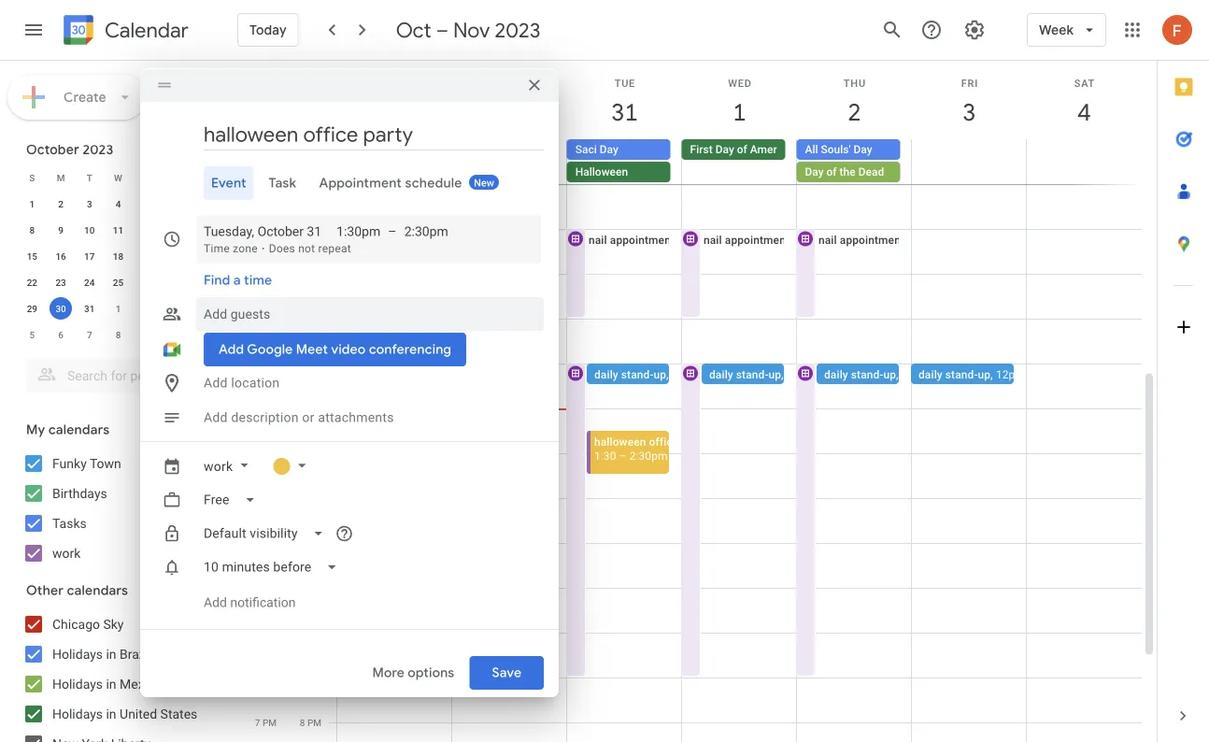 Task type: locate. For each thing, give the bounding box(es) containing it.
15
[[27, 250, 37, 262]]

1 vertical spatial calendars
[[67, 582, 128, 599]]

1 horizontal spatial 12
[[250, 403, 260, 414]]

my calendars list
[[4, 449, 232, 568]]

1 horizontal spatial 8 am
[[300, 179, 322, 190]]

2 horizontal spatial 10
[[250, 313, 260, 324]]

chicago
[[52, 616, 100, 632]]

23 element
[[50, 271, 72, 293]]

1 link
[[718, 91, 761, 134]]

1 left pending
[[478, 143, 485, 156]]

31 down tue
[[610, 97, 637, 128]]

3 stand- from the left
[[736, 368, 769, 381]]

4 appointment from the left
[[840, 233, 905, 246]]

7 left task 'button'
[[255, 179, 260, 190]]

row containing 29
[[18, 295, 219, 322]]

0 vertical spatial 11
[[113, 224, 124, 236]]

calendars
[[49, 422, 110, 438], [67, 582, 128, 599]]

0 horizontal spatial 1 pm
[[255, 448, 277, 459]]

2 vertical spatial 10
[[170, 329, 181, 340]]

4 nail from the left
[[819, 233, 837, 246]]

9 am up the does not repeat
[[300, 223, 322, 235]]

appointment for third nail appointment button from the right
[[610, 233, 675, 246]]

None search field
[[0, 351, 232, 393]]

1 horizontal spatial 31
[[307, 224, 322, 239]]

1:30pm – 2:30pm
[[337, 224, 448, 239]]

10 down time
[[250, 313, 260, 324]]

1 gmt- from the left
[[245, 145, 266, 156]]

0 vertical spatial 9 am
[[300, 223, 322, 235]]

4 stand- from the left
[[851, 368, 884, 381]]

30 cell
[[46, 295, 75, 322]]

cell containing saci day
[[567, 139, 682, 184]]

1 daily from the left
[[479, 368, 504, 381]]

1 horizontal spatial 10
[[170, 329, 181, 340]]

2023 right nov
[[495, 17, 541, 43]]

holidays for holidays in brazil
[[52, 646, 103, 662]]

5 down the "notification" at the bottom left of the page
[[255, 627, 260, 638]]

calendar
[[105, 17, 189, 43]]

1 in from the top
[[106, 646, 116, 662]]

1 pm down description
[[255, 448, 277, 459]]

5 for 5
[[29, 329, 35, 340]]

gmt- up 7 am
[[245, 145, 266, 156]]

0 horizontal spatial tab list
[[155, 166, 544, 200]]

0 vertical spatial 10
[[84, 224, 95, 236]]

0 horizontal spatial work
[[52, 545, 81, 561]]

3 , from the left
[[896, 368, 899, 381]]

18 element
[[107, 245, 129, 267]]

– right oct
[[436, 17, 449, 43]]

1 inside wed 1
[[732, 97, 745, 128]]

states
[[160, 706, 198, 722]]

calendars up funky town
[[49, 422, 110, 438]]

13 element
[[164, 219, 187, 241]]

21 element
[[193, 245, 216, 267]]

1 vertical spatial 2023
[[83, 141, 113, 158]]

my calendars
[[26, 422, 110, 438]]

row containing 1 pending task
[[329, 139, 1157, 184]]

2 cell from the left
[[567, 139, 682, 184]]

Add title text field
[[204, 121, 544, 149]]

1 vertical spatial 2
[[58, 198, 63, 209]]

3 holidays from the top
[[52, 706, 103, 722]]

s left m
[[29, 172, 35, 183]]

thu 2
[[844, 77, 866, 128]]

november 3 element
[[164, 297, 187, 320]]

0 horizontal spatial 12 pm
[[250, 403, 277, 414]]

funky
[[52, 456, 87, 471]]

calendars inside dropdown button
[[49, 422, 110, 438]]

holidays for holidays in mexico
[[52, 676, 103, 692]]

1 horizontal spatial work
[[204, 458, 233, 474]]

calendars for other calendars
[[67, 582, 128, 599]]

today
[[250, 21, 287, 38]]

pm down the "notification" at the bottom left of the page
[[263, 627, 277, 638]]

holidays down holidays in mexico
[[52, 706, 103, 722]]

schedule
[[405, 175, 462, 192]]

calendars inside dropdown button
[[67, 582, 128, 599]]

2:30pm inside halloween office party 1:30 – 2:30pm
[[630, 449, 668, 462]]

row down november 1 element
[[18, 322, 219, 348]]

am up does
[[262, 223, 277, 235]]

row group containing 1
[[18, 191, 219, 348]]

row containing 15
[[18, 243, 219, 269]]

9 am right the a
[[255, 268, 277, 279]]

october up m
[[26, 141, 79, 158]]

21
[[199, 250, 210, 262]]

2:30pm right to element at the left top of page
[[404, 224, 448, 239]]

holidays down holidays in brazil
[[52, 676, 103, 692]]

november 1 element
[[107, 297, 129, 320]]

2 horizontal spatial 11
[[250, 358, 260, 369]]

1 vertical spatial 9 am
[[255, 268, 277, 279]]

1 vertical spatial 8 am
[[255, 223, 277, 235]]

– down the halloween
[[619, 449, 627, 462]]

2 s from the left
[[202, 172, 207, 183]]

3 nail from the left
[[704, 233, 722, 246]]

8 right the task at the top left of page
[[300, 179, 305, 190]]

2:30pm
[[404, 224, 448, 239], [630, 449, 668, 462]]

pm right the 3 pm
[[307, 537, 322, 549]]

0 horizontal spatial 10
[[84, 224, 95, 236]]

6 inside grid
[[300, 627, 305, 638]]

6 down 30, today 'element'
[[58, 329, 63, 340]]

add left the "notification" at the bottom left of the page
[[204, 595, 227, 610]]

other calendars list
[[4, 609, 232, 742]]

0 vertical spatial 31
[[610, 97, 637, 128]]

29 element
[[21, 297, 43, 320]]

17 element
[[78, 245, 101, 267]]

0 vertical spatial in
[[106, 646, 116, 662]]

2 horizontal spatial 9
[[300, 223, 305, 235]]

3 down fri
[[962, 97, 975, 128]]

2 vertical spatial holidays
[[52, 706, 103, 722]]

2 horizontal spatial 12
[[295, 358, 305, 369]]

day right the saci on the left top
[[600, 143, 619, 156]]

tab list
[[1158, 61, 1209, 690], [155, 166, 544, 200]]

0 vertical spatial october
[[26, 141, 79, 158]]

1 add from the top
[[204, 375, 228, 391]]

calendar heading
[[101, 17, 189, 43]]

14 element
[[193, 219, 216, 241]]

appointment schedule
[[319, 175, 462, 192]]

3 up from the left
[[769, 368, 781, 381]]

7 down 31 element
[[87, 329, 92, 340]]

0 horizontal spatial 6
[[58, 329, 63, 340]]

2 gmt- from the left
[[290, 145, 312, 156]]

time
[[204, 242, 230, 255]]

task
[[531, 143, 552, 156]]

1 vertical spatial work
[[52, 545, 81, 561]]

2 down m
[[58, 198, 63, 209]]

1 pending task
[[478, 143, 552, 156]]

2 for 2
[[58, 198, 63, 209]]

1 horizontal spatial –
[[436, 17, 449, 43]]

6 right the 5 pm
[[300, 627, 305, 638]]

1 horizontal spatial 12 pm
[[295, 358, 322, 369]]

work inside my calendars list
[[52, 545, 81, 561]]

gmt-
[[245, 145, 266, 156], [290, 145, 312, 156]]

november 2 element
[[136, 297, 158, 320]]

2 vertical spatial 31
[[84, 303, 95, 314]]

my calendars button
[[4, 415, 232, 445]]

3 nail appointment button from the left
[[680, 228, 790, 319]]

5 inside "row"
[[29, 329, 35, 340]]

event button
[[204, 166, 254, 200]]

2
[[847, 97, 860, 128], [58, 198, 63, 209], [255, 493, 260, 504]]

1 down wed
[[732, 97, 745, 128]]

1 vertical spatial october
[[258, 224, 304, 239]]

5 cell from the left
[[1026, 139, 1141, 184]]

12 pm right 11 am
[[295, 358, 322, 369]]

11 down november 4 element
[[199, 329, 210, 340]]

12 down location
[[250, 403, 260, 414]]

10
[[84, 224, 95, 236], [250, 313, 260, 324], [170, 329, 181, 340]]

holidays for holidays in united states
[[52, 706, 103, 722]]

8 am up does
[[255, 223, 277, 235]]

task
[[269, 175, 297, 192]]

1 vertical spatial holidays
[[52, 676, 103, 692]]

10 up 17
[[84, 224, 95, 236]]

– for 1:30pm
[[388, 224, 397, 239]]

1 vertical spatial 12
[[295, 358, 305, 369]]

am
[[262, 179, 277, 190], [307, 179, 322, 190], [262, 223, 277, 235], [307, 223, 322, 235], [262, 268, 277, 279], [262, 313, 277, 324], [262, 358, 277, 369]]

0 horizontal spatial 12
[[142, 224, 152, 236]]

1 horizontal spatial 5
[[255, 627, 260, 638]]

12
[[142, 224, 152, 236], [295, 358, 305, 369], [250, 403, 260, 414]]

1 holidays from the top
[[52, 646, 103, 662]]

4 nail appointment from the left
[[819, 233, 905, 246]]

2 vertical spatial add
[[204, 595, 227, 610]]

1 vertical spatial 31
[[307, 224, 322, 239]]

gmt- for 06
[[245, 145, 266, 156]]

am down 06
[[262, 179, 277, 190]]

1 horizontal spatial s
[[202, 172, 207, 183]]

am down does
[[262, 268, 277, 279]]

does
[[269, 242, 295, 255]]

3 cell from the left
[[797, 139, 912, 184]]

1 vertical spatial add
[[204, 410, 228, 425]]

sat 4
[[1075, 77, 1096, 128]]

1 stand- from the left
[[506, 368, 539, 381]]

3 appointment from the left
[[725, 233, 790, 246]]

2 vertical spatial in
[[106, 706, 116, 722]]

2 horizontal spatial 31
[[610, 97, 637, 128]]

cell
[[337, 139, 452, 184], [567, 139, 682, 184], [797, 139, 912, 184], [912, 139, 1026, 184], [1026, 139, 1141, 184]]

repeat
[[318, 242, 351, 255]]

8 am
[[300, 179, 322, 190], [255, 223, 277, 235]]

9 right the a
[[255, 268, 260, 279]]

row down 1 "link"
[[329, 139, 1157, 184]]

row up november 1 element
[[18, 269, 219, 295]]

0 horizontal spatial 11
[[113, 224, 124, 236]]

2 holidays from the top
[[52, 676, 103, 692]]

0 vertical spatial 2023
[[495, 17, 541, 43]]

pm
[[307, 358, 322, 369], [263, 403, 277, 414], [307, 403, 322, 414], [263, 448, 277, 459], [263, 493, 277, 504], [263, 537, 277, 549], [307, 537, 322, 549], [263, 627, 277, 638], [307, 627, 322, 638], [263, 717, 277, 728], [307, 717, 322, 728]]

description
[[231, 410, 299, 425]]

24
[[84, 277, 95, 288]]

1 s from the left
[[29, 172, 35, 183]]

add left location
[[204, 375, 228, 391]]

11 inside grid
[[250, 358, 260, 369]]

1 horizontal spatial 11
[[199, 329, 210, 340]]

0 horizontal spatial 9 am
[[255, 268, 277, 279]]

9 am
[[300, 223, 322, 235], [255, 268, 277, 279]]

in left "brazil"
[[106, 646, 116, 662]]

9 up not
[[300, 223, 305, 235]]

0 vertical spatial 12
[[142, 224, 152, 236]]

5 stand- from the left
[[946, 368, 978, 381]]

2 horizontal spatial day
[[854, 143, 873, 156]]

4 up the 11 element at the left top
[[116, 198, 121, 209]]

8
[[300, 179, 305, 190], [255, 223, 260, 235], [29, 224, 35, 236], [116, 329, 121, 340], [300, 717, 305, 728]]

november 11 element
[[193, 323, 216, 346]]

31 inside grid
[[610, 97, 637, 128]]

1 up from the left
[[539, 368, 552, 381]]

day up dead
[[854, 143, 873, 156]]

28
[[199, 277, 210, 288]]

1 vertical spatial 11
[[199, 329, 210, 340]]

in left mexico
[[106, 676, 116, 692]]

10 am
[[250, 313, 277, 324]]

0 horizontal spatial 5
[[29, 329, 35, 340]]

find a time button
[[196, 264, 280, 297]]

12 right 11 am
[[295, 358, 305, 369]]

31 inside "october 2023" grid
[[84, 303, 95, 314]]

1 pm right description
[[300, 403, 322, 414]]

4 nail appointment button from the left
[[795, 228, 905, 319]]

1 horizontal spatial daily stand-up ,
[[709, 368, 787, 381]]

1 horizontal spatial october
[[258, 224, 304, 239]]

4 cell from the left
[[912, 139, 1026, 184]]

7 for 7 am
[[255, 179, 260, 190]]

row up november 8 element
[[18, 295, 219, 322]]

None field
[[196, 483, 271, 517], [196, 517, 339, 551], [196, 551, 353, 584], [196, 483, 271, 517], [196, 517, 339, 551], [196, 551, 353, 584]]

4 , from the left
[[991, 368, 993, 381]]

5 up from the left
[[978, 368, 991, 381]]

31
[[610, 97, 637, 128], [307, 224, 322, 239], [84, 303, 95, 314]]

1 horizontal spatial 1 pm
[[300, 403, 322, 414]]

daily
[[479, 368, 504, 381], [594, 368, 619, 381], [709, 368, 733, 381], [824, 368, 848, 381], [919, 368, 943, 381]]

4 down sat
[[1077, 97, 1090, 128]]

3 add from the top
[[204, 595, 227, 610]]

1 horizontal spatial 2:30pm
[[630, 449, 668, 462]]

4 right the 3 pm
[[300, 537, 305, 549]]

5 inside grid
[[255, 627, 260, 638]]

calendars up chicago sky
[[67, 582, 128, 599]]

holidays
[[52, 646, 103, 662], [52, 676, 103, 692], [52, 706, 103, 722]]

0 horizontal spatial 2023
[[83, 141, 113, 158]]

2023
[[495, 17, 541, 43], [83, 141, 113, 158]]

1 horizontal spatial gmt-
[[290, 145, 312, 156]]

2 horizontal spatial –
[[619, 449, 627, 462]]

11 up location
[[250, 358, 260, 369]]

1 vertical spatial 1 pm
[[255, 448, 277, 459]]

10 inside grid
[[250, 313, 260, 324]]

2 horizontal spatial 2
[[847, 97, 860, 128]]

5 down 29 element
[[29, 329, 35, 340]]

october up does
[[258, 224, 304, 239]]

2 appointment from the left
[[610, 233, 675, 246]]

2 add from the top
[[204, 410, 228, 425]]

row containing 1
[[18, 191, 219, 217]]

pm left 8 pm
[[263, 717, 277, 728]]

not
[[298, 242, 315, 255]]

0 vertical spatial 8 am
[[300, 179, 322, 190]]

0 horizontal spatial 31
[[84, 303, 95, 314]]

0 vertical spatial 2:30pm
[[404, 224, 448, 239]]

office
[[649, 435, 679, 448]]

nail for fourth nail appointment button from left
[[819, 233, 837, 246]]

0 vertical spatial 6
[[58, 329, 63, 340]]

1 horizontal spatial 2
[[255, 493, 260, 504]]

4 up from the left
[[884, 368, 896, 381]]

nail for second nail appointment button from the right
[[704, 233, 722, 246]]

in left united
[[106, 706, 116, 722]]

settings menu image
[[964, 19, 986, 41]]

26 element
[[136, 271, 158, 293]]

12 pm down location
[[250, 403, 277, 414]]

other calendars button
[[4, 576, 232, 606]]

8 am right the task at the top left of page
[[300, 179, 322, 190]]

24 element
[[78, 271, 101, 293]]

add down add location
[[204, 410, 228, 425]]

saci
[[575, 143, 597, 156]]

2 vertical spatial –
[[619, 449, 627, 462]]

4 pm
[[300, 537, 322, 549]]

1 vertical spatial 5
[[255, 627, 260, 638]]

1 vertical spatial –
[[388, 224, 397, 239]]

holidays down chicago
[[52, 646, 103, 662]]

11
[[113, 224, 124, 236], [199, 329, 210, 340], [250, 358, 260, 369]]

1 vertical spatial 2:30pm
[[630, 449, 668, 462]]

2023 up t
[[83, 141, 113, 158]]

0 vertical spatial 2
[[847, 97, 860, 128]]

10 down november 3 element
[[170, 329, 181, 340]]

tab list containing event
[[155, 166, 544, 200]]

,
[[667, 368, 669, 381], [781, 368, 784, 381], [896, 368, 899, 381], [991, 368, 993, 381]]

oct – nov 2023
[[396, 17, 541, 43]]

up
[[539, 368, 552, 381], [654, 368, 667, 381], [769, 368, 781, 381], [884, 368, 896, 381], [978, 368, 991, 381]]

row containing 8
[[18, 217, 219, 243]]

work
[[204, 458, 233, 474], [52, 545, 81, 561]]

2 down thu
[[847, 97, 860, 128]]

0 vertical spatial work
[[204, 458, 233, 474]]

0 horizontal spatial daily stand-up ,
[[594, 368, 672, 381]]

0 vertical spatial calendars
[[49, 422, 110, 438]]

3 daily from the left
[[709, 368, 733, 381]]

2 inside thu 2
[[847, 97, 860, 128]]

5 for 5 pm
[[255, 627, 260, 638]]

time
[[244, 272, 272, 289]]

nail appointment button
[[451, 228, 560, 319], [565, 228, 675, 319], [680, 228, 790, 319], [795, 228, 905, 319]]

2 inside "row"
[[58, 198, 63, 209]]

2:30pm down office
[[630, 449, 668, 462]]

row up 5 element
[[18, 165, 219, 191]]

0 vertical spatial 5
[[29, 329, 35, 340]]

row down w
[[18, 191, 219, 217]]

add for add location
[[204, 375, 228, 391]]

row
[[329, 139, 1157, 184], [18, 165, 219, 191], [18, 191, 219, 217], [18, 217, 219, 243], [18, 243, 219, 269], [18, 269, 219, 295], [18, 295, 219, 322], [18, 322, 219, 348]]

0 vertical spatial holidays
[[52, 646, 103, 662]]

nail
[[474, 233, 492, 246], [589, 233, 607, 246], [704, 233, 722, 246], [819, 233, 837, 246]]

grid
[[239, 61, 1157, 742]]

add
[[204, 375, 228, 391], [204, 410, 228, 425], [204, 595, 227, 610]]

0 horizontal spatial –
[[388, 224, 397, 239]]

7 left 8 pm
[[255, 717, 260, 728]]

1 vertical spatial 6
[[300, 627, 305, 638]]

cell containing all souls' day
[[797, 139, 912, 184]]

1 horizontal spatial 6
[[300, 627, 305, 638]]

5
[[29, 329, 35, 340], [255, 627, 260, 638]]

2 vertical spatial 2
[[255, 493, 260, 504]]

pm down description
[[263, 448, 277, 459]]

12 pm
[[295, 358, 322, 369], [250, 403, 277, 414]]

0 vertical spatial add
[[204, 375, 228, 391]]

11 up "18"
[[113, 224, 124, 236]]

3 nail appointment from the left
[[704, 233, 790, 246]]

thursday column header
[[133, 165, 161, 191]]

11 for 11 am
[[250, 358, 260, 369]]

november 4 element
[[193, 297, 216, 320]]

8 down november 1 element
[[116, 329, 121, 340]]

appointment
[[319, 175, 402, 192]]

10 element
[[78, 219, 101, 241]]

s left event
[[202, 172, 207, 183]]

notification
[[230, 595, 296, 610]]

add description or attachments
[[204, 410, 394, 425]]

row down the 11 element at the left top
[[18, 243, 219, 269]]

other calendars
[[26, 582, 128, 599]]

row up the 18 element at the left top of the page
[[18, 217, 219, 243]]

9 up 16 element
[[58, 224, 63, 236]]

7 for november 7 element
[[87, 329, 92, 340]]

row containing s
[[18, 165, 219, 191]]

november 9 element
[[136, 323, 158, 346]]

0 horizontal spatial s
[[29, 172, 35, 183]]

0 horizontal spatial 9
[[58, 224, 63, 236]]

0 horizontal spatial october
[[26, 141, 79, 158]]

0 horizontal spatial 2
[[58, 198, 63, 209]]

31 down 24
[[84, 303, 95, 314]]

2 horizontal spatial daily stand-up ,
[[824, 368, 902, 381]]

october 2023
[[26, 141, 113, 158]]

1 horizontal spatial 9
[[255, 268, 260, 279]]

2 up the 3 pm
[[255, 493, 260, 504]]

3
[[962, 97, 975, 128], [87, 198, 92, 209], [173, 303, 178, 314], [255, 537, 260, 549]]

add notification button
[[196, 580, 303, 625]]

chicago sky
[[52, 616, 124, 632]]

1 vertical spatial 10
[[250, 313, 260, 324]]

sky
[[103, 616, 124, 632]]

06
[[266, 145, 277, 156]]

holidays in mexico
[[52, 676, 162, 692]]

daily stand-up
[[479, 368, 552, 381]]

row group
[[18, 191, 219, 348]]

pm right the 5 pm
[[307, 627, 322, 638]]

day left of
[[805, 165, 824, 179]]

3 inside fri 3
[[962, 97, 975, 128]]

work down tasks
[[52, 545, 81, 561]]

2 vertical spatial 11
[[250, 358, 260, 369]]

0 horizontal spatial gmt-
[[245, 145, 266, 156]]

1 vertical spatial in
[[106, 676, 116, 692]]

2 nail from the left
[[589, 233, 607, 246]]

0 horizontal spatial day
[[600, 143, 619, 156]]

3 in from the top
[[106, 706, 116, 722]]

8 up 15 element
[[29, 224, 35, 236]]

3 up november 10 element
[[173, 303, 178, 314]]

2 daily stand-up , from the left
[[709, 368, 787, 381]]

add inside button
[[204, 595, 227, 610]]

2 nail appointment from the left
[[589, 233, 675, 246]]

6 inside "row"
[[58, 329, 63, 340]]

day inside saci day halloween
[[600, 143, 619, 156]]

1 down description
[[255, 448, 260, 459]]

2 in from the top
[[106, 676, 116, 692]]

tue 31
[[610, 77, 637, 128]]



Task type: vqa. For each thing, say whether or not it's contained in the screenshot.
Next
no



Task type: describe. For each thing, give the bounding box(es) containing it.
dead
[[859, 165, 884, 179]]

2 , from the left
[[781, 368, 784, 381]]

19 element
[[136, 245, 158, 267]]

other
[[26, 582, 64, 599]]

birthdays
[[52, 486, 107, 501]]

10 for 10 am
[[250, 313, 260, 324]]

Search for people text field
[[37, 359, 202, 393]]

22 element
[[21, 271, 43, 293]]

in for brazil
[[106, 646, 116, 662]]

8 up zone
[[255, 223, 260, 235]]

daily stand-up button
[[472, 364, 586, 384]]

0 horizontal spatial 2:30pm
[[404, 224, 448, 239]]

saci day halloween
[[575, 143, 628, 179]]

in for mexico
[[106, 676, 116, 692]]

calendars for my calendars
[[49, 422, 110, 438]]

week button
[[1027, 7, 1107, 52]]

row containing 22
[[18, 269, 219, 295]]

7 up 14 element
[[202, 198, 207, 209]]

pm right description
[[307, 403, 322, 414]]

5 pm
[[255, 627, 277, 638]]

in for united
[[106, 706, 116, 722]]

up inside button
[[539, 368, 552, 381]]

29
[[27, 303, 37, 314]]

22
[[27, 277, 37, 288]]

17
[[84, 250, 95, 262]]

1 nail appointment from the left
[[474, 233, 560, 246]]

all
[[805, 143, 818, 156]]

halloween office party 1:30 – 2:30pm
[[594, 435, 708, 462]]

6 for 6
[[58, 329, 63, 340]]

pm right 11 am
[[307, 358, 322, 369]]

november 7 element
[[78, 323, 101, 346]]

4 up november 11 element
[[202, 303, 207, 314]]

holidays in united states
[[52, 706, 198, 722]]

2 nail appointment button from the left
[[565, 228, 675, 319]]

united
[[120, 706, 157, 722]]

pm left 4 pm
[[263, 537, 277, 549]]

am down time
[[262, 313, 277, 324]]

19
[[142, 250, 152, 262]]

halloween
[[575, 165, 628, 179]]

2 stand- from the left
[[621, 368, 654, 381]]

1 right description
[[300, 403, 305, 414]]

1 pending task button
[[452, 139, 556, 160]]

5 element
[[136, 193, 158, 215]]

town
[[90, 456, 121, 471]]

gmt-05
[[290, 145, 322, 156]]

31 element
[[78, 297, 101, 320]]

row inside grid
[[329, 139, 1157, 184]]

wed
[[728, 77, 752, 89]]

1 nail from the left
[[474, 233, 492, 246]]

of
[[827, 165, 837, 179]]

20 element
[[164, 245, 187, 267]]

6 pm
[[300, 627, 322, 638]]

zone
[[233, 242, 258, 255]]

grid containing 31
[[239, 61, 1157, 742]]

october 2023 grid
[[18, 165, 219, 348]]

oct
[[396, 17, 431, 43]]

1 horizontal spatial 9 am
[[300, 223, 322, 235]]

– inside halloween office party 1:30 – 2:30pm
[[619, 449, 627, 462]]

pm up the 3 pm
[[263, 493, 277, 504]]

3 pm
[[255, 537, 277, 549]]

9 inside "october 2023" grid
[[58, 224, 63, 236]]

14
[[199, 224, 210, 236]]

add location
[[204, 375, 280, 391]]

event
[[211, 175, 247, 192]]

gmt-06
[[245, 145, 277, 156]]

2 link
[[833, 91, 876, 134]]

halloween button
[[567, 162, 671, 182]]

attachments
[[318, 410, 394, 425]]

4 inside sat 4
[[1077, 97, 1090, 128]]

day of the dead button
[[797, 162, 900, 182]]

10 for 10 element
[[84, 224, 95, 236]]

1 horizontal spatial 2023
[[495, 17, 541, 43]]

2 up from the left
[[654, 368, 667, 381]]

12 inside "october 2023" grid
[[142, 224, 152, 236]]

1 , from the left
[[667, 368, 669, 381]]

3 inside november 3 element
[[173, 303, 178, 314]]

3 daily stand-up , from the left
[[824, 368, 902, 381]]

2 daily from the left
[[594, 368, 619, 381]]

november 6 element
[[50, 323, 72, 346]]

november 10 element
[[164, 323, 187, 346]]

t
[[87, 172, 92, 183]]

w
[[114, 172, 122, 183]]

28 element
[[193, 271, 216, 293]]

tuesday, october 31
[[204, 224, 322, 239]]

1 nail appointment button from the left
[[451, 228, 560, 319]]

tue
[[615, 77, 636, 89]]

26
[[142, 277, 152, 288]]

1 horizontal spatial day
[[805, 165, 824, 179]]

main drawer image
[[22, 19, 45, 41]]

2 vertical spatial 12
[[250, 403, 260, 414]]

am up the does not repeat
[[307, 223, 322, 235]]

15 element
[[21, 245, 43, 267]]

appointment for second nail appointment button from the right
[[725, 233, 790, 246]]

10 for november 10 element
[[170, 329, 181, 340]]

11 for the 11 element at the left top
[[113, 224, 124, 236]]

to element
[[388, 222, 397, 241]]

3 link
[[948, 91, 991, 134]]

6 for 6 pm
[[300, 627, 305, 638]]

appointment for fourth nail appointment button from left
[[840, 233, 905, 246]]

8 pm
[[300, 717, 322, 728]]

1 daily stand-up , from the left
[[594, 368, 672, 381]]

find
[[204, 272, 230, 289]]

1 up november 8 element
[[116, 303, 121, 314]]

november 8 element
[[107, 323, 129, 346]]

brazil
[[120, 646, 152, 662]]

1 inside button
[[478, 143, 485, 156]]

4 daily from the left
[[824, 368, 848, 381]]

saci day button
[[567, 139, 671, 160]]

05
[[312, 145, 322, 156]]

1 horizontal spatial tab list
[[1158, 61, 1209, 690]]

pm right 7 pm
[[307, 717, 322, 728]]

25
[[113, 277, 124, 288]]

thu
[[844, 77, 866, 89]]

11 for november 11 element
[[199, 329, 210, 340]]

1 appointment from the left
[[495, 233, 560, 246]]

add notification
[[204, 595, 296, 610]]

location
[[231, 375, 280, 391]]

0 horizontal spatial 8 am
[[255, 223, 277, 235]]

daily inside button
[[479, 368, 504, 381]]

30
[[55, 303, 66, 314]]

souls'
[[821, 143, 851, 156]]

2 pm
[[255, 493, 277, 504]]

8 right 7 pm
[[300, 717, 305, 728]]

pm down location
[[263, 403, 277, 414]]

– for oct
[[436, 17, 449, 43]]

nail for third nail appointment button from the right
[[589, 233, 607, 246]]

7 for 7 pm
[[255, 717, 260, 728]]

16 element
[[50, 245, 72, 267]]

does not repeat
[[269, 242, 351, 255]]

am right the task at the top left of page
[[307, 179, 322, 190]]

my
[[26, 422, 45, 438]]

wed 1
[[728, 77, 752, 128]]

fri
[[961, 77, 979, 89]]

daily stand-up , 12pm
[[919, 368, 1025, 381]]

calendar element
[[60, 11, 189, 52]]

30, today element
[[50, 297, 72, 320]]

5 daily from the left
[[919, 368, 943, 381]]

stand- inside button
[[506, 368, 539, 381]]

create button
[[7, 75, 146, 120]]

1 cell from the left
[[337, 139, 452, 184]]

1:30pm
[[337, 224, 381, 239]]

am up location
[[262, 358, 277, 369]]

16
[[55, 250, 66, 262]]

all souls' day day of the dead
[[805, 143, 884, 179]]

2 for 2 pm
[[255, 493, 260, 504]]

november 5 element
[[21, 323, 43, 346]]

0 vertical spatial 1 pm
[[300, 403, 322, 414]]

25 element
[[107, 271, 129, 293]]

tasks
[[52, 515, 87, 531]]

week
[[1039, 21, 1074, 38]]

all souls' day button
[[797, 139, 900, 160]]

12pm
[[996, 368, 1025, 381]]

18
[[113, 250, 124, 262]]

1 up 15 element
[[29, 198, 35, 209]]

11 element
[[107, 219, 129, 241]]

nov
[[453, 17, 490, 43]]

row containing 5
[[18, 322, 219, 348]]

12 element
[[136, 219, 158, 241]]

3 down 2 pm
[[255, 537, 260, 549]]

pending
[[488, 143, 528, 156]]

3 up 10 element
[[87, 198, 92, 209]]

13
[[170, 224, 181, 236]]

0 vertical spatial 12 pm
[[295, 358, 322, 369]]

4 link
[[1063, 91, 1106, 134]]

the
[[840, 165, 856, 179]]

mexico
[[120, 676, 162, 692]]

halloween
[[594, 435, 646, 448]]

tuesday,
[[204, 224, 254, 239]]

new element
[[469, 175, 499, 190]]

add for add notification
[[204, 595, 227, 610]]

time zone
[[204, 242, 258, 255]]

today button
[[237, 7, 299, 52]]

or
[[302, 410, 315, 425]]

11 am
[[250, 358, 277, 369]]

gmt- for 05
[[290, 145, 312, 156]]

Guests text field
[[204, 297, 537, 331]]

7 pm
[[255, 717, 277, 728]]

1 vertical spatial 12 pm
[[250, 403, 277, 414]]

add for add description or attachments
[[204, 410, 228, 425]]



